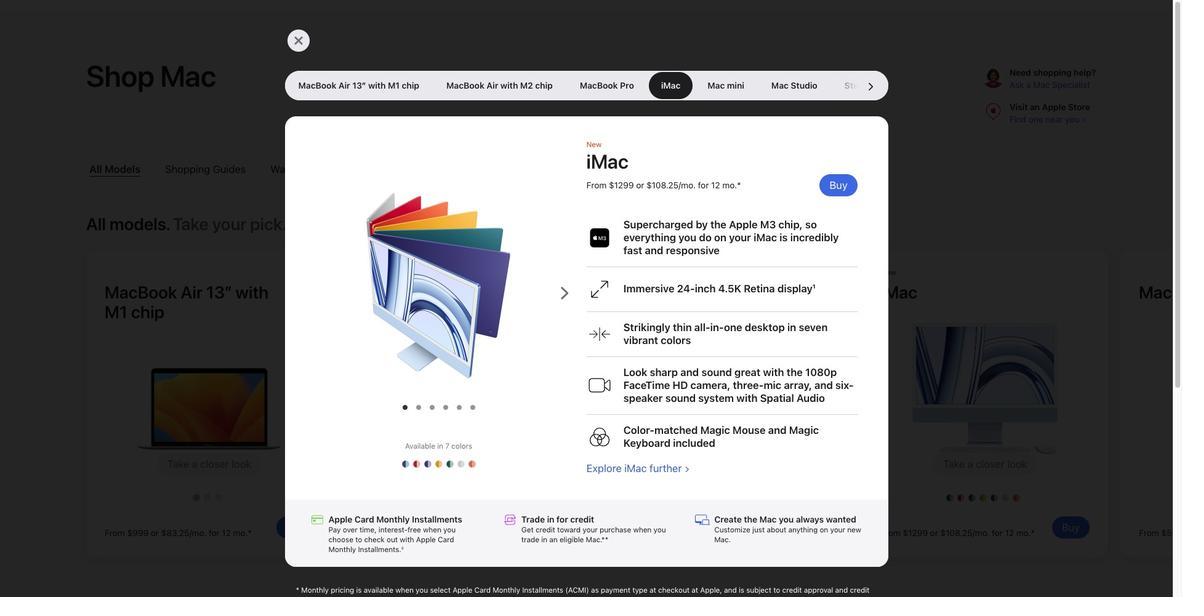 Task type: vqa. For each thing, say whether or not it's contained in the screenshot.
leftmost MAGIC
yes



Task type: describe. For each thing, give the bounding box(es) containing it.
3 silver image from the left
[[1002, 494, 1009, 502]]

and down 1080p
[[814, 379, 833, 392]]

apple inside supercharged by the apple m3 chip, so everything you do on your imac is incredibly fast and responsive
[[729, 219, 758, 231]]

green image
[[991, 494, 998, 502]]

variable
[[684, 596, 711, 597]]

trade
[[521, 536, 539, 544]]

you inside create the mac you always wanted customize just about anything on your new mac.
[[779, 515, 794, 525]]

color-matched magic mouse and magic keyboard included
[[623, 424, 819, 449]]

credit up the toward
[[570, 515, 594, 525]]

apple inside visit an apple store find one near you
[[1042, 102, 1066, 112]]

and down select
[[450, 596, 463, 597]]

monthly down choose
[[328, 545, 356, 554]]

or inside imac dialog
[[636, 180, 644, 190]]

in inside strikingly thin all-in-one desktop in seven vibrant colors
[[787, 321, 796, 334]]

monthly up limit.
[[301, 586, 329, 595]]

you inside visit an apple store find one near you
[[1065, 115, 1079, 124]]

12 down macbook air 13" with m1&nbsp;chip available colors: "list"
[[222, 528, 231, 538]]

available
[[364, 586, 393, 595]]

and inside supercharged by the apple m3 chip, so everything you do on your imac is incredibly fast and responsive
[[645, 244, 663, 257]]

vibrant
[[623, 334, 658, 347]]

mac mini list
[[1120, 487, 1182, 502]]

product.
[[398, 596, 426, 597]]

¹
[[813, 283, 815, 295]]

or $108.25 /mo. for 12 mo. * inside all models list
[[930, 528, 1035, 538]]

ask a mac specialist link
[[1009, 80, 1090, 90]]

from right new
[[880, 528, 901, 538]]

on for anything
[[820, 526, 828, 534]]

pink image for purple icon within 24-inch imac available colors: list
[[957, 494, 965, 502]]

installments.
[[358, 545, 401, 554]]

installments inside * monthly pricing is available when you select apple card monthly installments (acmi) as payment type at checkout at apple, and is subject to credit approval and credit limit. financing terms vary by product. taxes and shipping are not included in acmi and are subject to your card's variable apr. see the
[[522, 586, 563, 595]]

one inside visit an apple store find one near you
[[1029, 115, 1043, 124]]

when inside * monthly pricing is available when you select apple card monthly installments (acmi) as payment type at checkout at apple, and is subject to credit approval and credit limit. financing terms vary by product. taxes and shipping are not included in acmi and are subject to your card's variable apr. see the
[[395, 586, 414, 595]]

shopping
[[1033, 68, 1071, 78]]

12 down orange image
[[1005, 528, 1014, 538]]

m2
[[400, 302, 425, 323]]

pink image for yellow icon inside the list's purple icon
[[413, 461, 420, 468]]

colors inside strikingly thin all-in-one desktop in seven vibrant colors
[[661, 334, 691, 347]]

strikingly
[[623, 321, 670, 334]]

new macbook pro 14" and 16"
[[622, 268, 816, 303]]

you inside * monthly pricing is available when you select apple card monthly installments (acmi) as payment type at checkout at apple, and is subject to credit approval and credit limit. financing terms vary by product. taxes and shipping are not included in acmi and are subject to your card's variable apr. see the
[[416, 586, 428, 595]]

pro inside button
[[620, 81, 634, 91]]

audio
[[796, 392, 825, 404]]

m
[[1176, 282, 1182, 303]]

(acmi)
[[565, 586, 589, 595]]

check
[[364, 536, 385, 544]]

always
[[796, 515, 824, 525]]

buy link for or $91.58
[[535, 517, 573, 539]]

for down green image
[[992, 528, 1003, 538]]

explore imac further link
[[586, 462, 689, 475]]

with inside macbook air 13" with m1 chip
[[236, 282, 269, 303]]

1 horizontal spatial subject
[[746, 586, 771, 595]]

camera,
[[690, 379, 730, 392]]

thin
[[673, 321, 692, 334]]

installments inside apple card monthly installments pay over time, interest-free when you choose to check out with apple card monthly installments.
[[412, 515, 462, 525]]

from $999 or $83.25 /mo. for 12 mo. *
[[105, 528, 252, 538]]

see
[[731, 596, 744, 597]]

with inside 'macbook air 13" and 15" with m2 chip'
[[363, 302, 396, 323]]

purple image for yellow icon inside the list
[[424, 461, 431, 468]]

so
[[805, 219, 817, 231]]

visit
[[1009, 102, 1028, 112]]

take
[[173, 214, 209, 235]]

air inside 'macbook air 13" and 15" with m2 chip'
[[439, 282, 461, 303]]

an inside trade in for credit get credit toward your purchase when you trade in an eligible mac.**
[[549, 536, 558, 544]]

included inside * monthly pricing is available when you select apple card monthly installments (acmi) as payment type at checkout at apple, and is subject to credit approval and credit limit. financing terms vary by product. taxes and shipping are not included in acmi and are subject to your card's variable apr. see the
[[522, 596, 551, 597]]

trade in for credit get credit toward your purchase when you trade in an eligible mac.**
[[521, 515, 666, 544]]

from $1299 inside all models list
[[880, 528, 928, 538]]

1 are from the left
[[496, 596, 506, 597]]

display
[[873, 81, 903, 91]]

$108.25 inside all models list
[[940, 528, 972, 538]]

imac button
[[648, 71, 694, 100]]

blue image for purple icon within 24-inch imac available colors: list
[[946, 494, 954, 502]]

mac inside all models list
[[1139, 282, 1172, 303]]

space black image
[[732, 494, 739, 502]]

shipping
[[465, 596, 494, 597]]

find
[[1009, 115, 1026, 124]]

need shopping help? ask a mac specialist
[[1009, 68, 1096, 90]]

$599
[[1161, 528, 1182, 538]]

macbook air 13" and 15" with m2 chip available colors: list
[[345, 480, 591, 502]]

close image
[[292, 34, 304, 47]]

macbook air 13" with m1 chip inside all models list
[[105, 282, 269, 323]]

/mo. down gold image
[[189, 528, 206, 538]]

your right take
[[212, 214, 246, 235]]

chip
[[429, 302, 462, 323]]

space gray image
[[710, 494, 717, 502]]

everything
[[623, 231, 676, 244]]

buy inside imac dialog
[[829, 179, 847, 191]]

checkout
[[658, 586, 690, 595]]

all-
[[694, 321, 710, 334]]

new inside imac dialog
[[586, 140, 602, 149]]

your inside * monthly pricing is available when you select apple card monthly installments (acmi) as payment type at checkout at apple, and is subject to credit approval and credit limit. financing terms vary by product. taxes and shipping are not included in acmi and are subject to your card's variable apr. see the
[[644, 596, 659, 597]]

/mo. down midnight icon
[[450, 528, 468, 538]]

studio inside mac studio button
[[791, 81, 817, 91]]

or $91.58 /mo.
[[413, 528, 468, 538]]

yellow image for green image
[[979, 494, 987, 502]]

hd
[[672, 379, 688, 392]]

* inside * monthly pricing is available when you select apple card monthly installments (acmi) as payment type at checkout at apple, and is subject to credit approval and credit limit. financing terms vary by product. taxes and shipping are not included in acmi and are subject to your card's variable apr. see the
[[296, 586, 299, 595]]

studio inside studio display button
[[844, 81, 871, 91]]

time,
[[360, 526, 377, 534]]

to inside apple card monthly installments pay over time, interest-free when you choose to check out with apple card monthly installments.
[[355, 536, 362, 544]]

when inside apple card monthly installments pay over time, interest-free when you choose to check out with apple card monthly installments.
[[423, 526, 441, 534]]

mouse
[[733, 424, 765, 437]]

$999
[[127, 528, 148, 538]]

system
[[698, 392, 734, 404]]

three-
[[733, 379, 764, 392]]

from up "installments."
[[363, 528, 383, 538]]

specialist
[[1052, 80, 1090, 90]]

mac inside 'link'
[[574, 163, 594, 176]]

$1599
[[644, 528, 669, 538]]

taxes
[[428, 596, 448, 597]]

mic
[[764, 379, 781, 392]]

toward
[[557, 526, 581, 534]]

included inside color-matched magic mouse and magic keyboard included
[[673, 437, 715, 449]]

ways to save
[[270, 163, 333, 176]]

/mo. down 24-inch imac available colors: list
[[972, 528, 990, 538]]

starlight image
[[468, 494, 475, 502]]

shopping guides
[[165, 163, 246, 176]]

models
[[104, 163, 140, 176]]

pro inside new macbook pro 14" and 16"
[[698, 282, 724, 303]]

from left '$1599'
[[622, 528, 642, 538]]

15"
[[527, 282, 553, 303]]

the inside * monthly pricing is available when you select apple card monthly installments (acmi) as payment type at checkout at apple, and is subject to credit approval and credit limit. financing terms vary by product. taxes and shipping are not included in acmi and are subject to your card's variable apr. see the
[[746, 596, 757, 597]]

free
[[407, 526, 421, 534]]

do
[[699, 231, 712, 244]]

2 are from the left
[[596, 596, 606, 597]]

eligible
[[560, 536, 584, 544]]

the
[[553, 163, 571, 176]]

financing
[[314, 596, 347, 597]]

for up do
[[698, 180, 709, 190]]

tab list containing macbook air 13" with m1 chip
[[285, 71, 1071, 100]]

you inside apple card monthly installments pay over time, interest-free when you choose to check out with apple card monthly installments.
[[443, 526, 456, 534]]

silver image inside macbook air 13" with m1&nbsp;chip available colors: "list"
[[215, 494, 222, 502]]

apple inside apple card monthly installments pay over time, interest-free when you choose to check out with apple card monthly installments.
[[416, 536, 436, 544]]

experience
[[597, 163, 649, 176]]

mo. inside imac dialog
[[722, 180, 737, 190]]

near
[[1046, 115, 1063, 124]]

immersive
[[623, 283, 674, 295]]

green image
[[446, 461, 453, 468]]

new imac inside imac dialog
[[586, 140, 629, 174]]

space gray image for macbook air 13" with m1 chip
[[193, 494, 200, 502]]

$1299 inside imac dialog
[[609, 180, 634, 190]]

13" for or $83.25
[[206, 282, 232, 303]]

macbook air with m2 chip button
[[433, 71, 566, 100]]

macbook inside macbook air 13" with m1 chip
[[105, 282, 177, 303]]

mo. left get
[[494, 528, 509, 538]]

to down type
[[636, 596, 642, 597]]

supercharged by the apple m3 chip, so everything you do on your imac is incredibly fast and responsive
[[623, 219, 839, 257]]

interest-
[[379, 526, 408, 534]]

24-
[[677, 283, 695, 295]]

mac mini
[[708, 81, 744, 91]]

$1299 inside all models list
[[903, 528, 928, 538]]

13" inside button
[[352, 81, 366, 91]]

shopping
[[165, 163, 210, 176]]

not
[[508, 596, 520, 597]]

macbook air 13" with m1&nbsp;chip available colors: list
[[86, 480, 332, 502]]

the inside look sharp and sound great with the 1080p facetime hd camera, three-mic array, and six- speaker sound system with spatial audio
[[787, 366, 803, 379]]

you inside trade in for credit get credit toward your purchase when you trade in an eligible mac.**
[[654, 526, 666, 534]]

$91.58
[[423, 528, 450, 538]]

new for imac
[[880, 268, 896, 277]]

pay
[[328, 526, 341, 534]]

payment
[[601, 586, 630, 595]]

ask
[[1009, 80, 1024, 90]]

card's
[[661, 596, 682, 597]]

mac mini button
[[694, 71, 758, 100]]

all models link
[[89, 163, 140, 177]]

all models list
[[0, 243, 1182, 582]]

mac studio button
[[758, 71, 831, 100]]

from left $599
[[1139, 528, 1159, 538]]

from $1599 or $133.25 /mo. for 12 mo. *
[[622, 528, 776, 538]]

create
[[714, 515, 742, 525]]

an inside visit an apple store find one near you
[[1030, 102, 1040, 112]]

2 silver image from the left
[[721, 494, 728, 502]]

your inside create the mac you always wanted customize just about anything on your new mac.
[[830, 526, 845, 534]]

guides
[[213, 163, 246, 176]]

list containing all models
[[86, 160, 670, 179]]

when inside trade in for credit get credit toward your purchase when you trade in an eligible mac.**
[[633, 526, 652, 534]]

card inside * monthly pricing is available when you select apple card monthly installments (acmi) as payment type at checkout at apple, and is subject to credit approval and credit limit. financing terms vary by product. taxes and shipping are not included in acmi and are subject to your card's variable apr. see the
[[474, 586, 491, 595]]

matched
[[654, 424, 698, 437]]

credit right approval
[[850, 586, 870, 595]]

all models
[[89, 163, 140, 176]]

display
[[777, 283, 813, 295]]

buy for or $83.25
[[286, 521, 304, 534]]

models.
[[110, 214, 170, 235]]

from left $999
[[105, 528, 125, 538]]

mo. right customize
[[758, 528, 772, 538]]

vary
[[371, 596, 385, 597]]

apr.
[[713, 596, 729, 597]]

with inside apple card monthly installments pay over time, interest-free when you choose to check out with apple card monthly installments.
[[400, 536, 414, 544]]

one inside strikingly thin all-in-one desktop in seven vibrant colors
[[724, 321, 742, 334]]

in-
[[710, 321, 724, 334]]

12 left about
[[746, 528, 755, 538]]

midnight image
[[457, 494, 464, 502]]

desktop
[[745, 321, 785, 334]]

14"
[[727, 282, 754, 303]]

in inside * monthly pricing is available when you select apple card monthly installments (acmi) as payment type at checkout at apple, and is subject to credit approval and credit limit. financing terms vary by product. taxes and shipping are not included in acmi and are subject to your card's variable apr. see the
[[553, 596, 559, 597]]



Task type: locate. For each thing, give the bounding box(es) containing it.
1 vertical spatial macbook air 13" with m1 chip
[[105, 282, 269, 323]]

1 vertical spatial purple image
[[968, 494, 976, 502]]

2 studio from the left
[[844, 81, 871, 91]]

1 vertical spatial subject
[[608, 596, 634, 597]]

magic down audio
[[789, 424, 819, 437]]

13" for or $91.58
[[465, 282, 491, 303]]

m1 chip inside button
[[388, 81, 419, 91]]

six-
[[835, 379, 854, 392]]

to left "save"
[[298, 163, 308, 176]]

mac m
[[1139, 282, 1182, 303]]

2 financing image from the left
[[502, 512, 518, 528]]

macbook inside 'macbook air 13" and 15" with m2 chip'
[[363, 282, 436, 303]]

1 horizontal spatial macbook air 13" with m1 chip
[[298, 81, 419, 91]]

spatial
[[760, 392, 794, 404]]

0 horizontal spatial subject
[[608, 596, 634, 597]]

the up array,
[[787, 366, 803, 379]]

and left 15"
[[494, 282, 523, 303]]

your down type
[[644, 596, 659, 597]]

1 vertical spatial silver image
[[215, 494, 222, 502]]

subject right apple, on the bottom right
[[746, 586, 771, 595]]

0 vertical spatial on
[[714, 231, 726, 244]]

1 horizontal spatial new
[[622, 268, 638, 277]]

all left the models
[[89, 163, 102, 176]]

acmi
[[561, 596, 579, 597]]

1 financing image from the left
[[309, 512, 325, 528]]

1 vertical spatial installments
[[522, 586, 563, 595]]

13" inside 'macbook air 13" and 15" with m2 chip'
[[465, 282, 491, 303]]

mo. down orange image
[[1016, 528, 1031, 538]]

1 vertical spatial one
[[724, 321, 742, 334]]

mo. down macbook air 13" with m1&nbsp;chip available colors: "list"
[[233, 528, 248, 538]]

1 vertical spatial yellow image
[[979, 494, 987, 502]]

financing image up mo. *
[[502, 512, 518, 528]]

visit an apple store find one near you
[[1009, 102, 1090, 124]]

imac dialog
[[285, 0, 1182, 597]]

2 horizontal spatial when
[[633, 526, 652, 534]]

m3
[[760, 219, 776, 231]]

card inside apple card monthly installments pay over time, interest-free when you choose to check out with apple card monthly installments.
[[438, 536, 454, 544]]

pink image
[[413, 461, 420, 468], [957, 494, 965, 502]]

1 at from the left
[[650, 586, 656, 595]]

mac inside create the mac you always wanted customize just about anything on your new mac.
[[759, 515, 777, 525]]

list
[[86, 160, 670, 179], [316, 451, 562, 472]]

sound up camera,
[[701, 366, 732, 379]]

0 vertical spatial purple image
[[424, 461, 431, 468]]

1 horizontal spatial new imac
[[880, 268, 918, 303]]

sound down hd
[[665, 392, 696, 404]]

0 vertical spatial macbook air 13" with m1 chip
[[298, 81, 419, 91]]

tab list
[[285, 71, 1071, 100]]

apple
[[1042, 102, 1066, 112], [729, 219, 758, 231], [416, 536, 436, 544], [453, 586, 472, 595]]

shop mac
[[86, 58, 216, 94]]

0 horizontal spatial on
[[714, 231, 726, 244]]

buy for or $91.58
[[545, 521, 563, 534]]

and inside 'macbook air 13" and 15" with m2 chip'
[[494, 282, 523, 303]]

1 vertical spatial pink image
[[957, 494, 965, 502]]

from $1299 inside imac dialog
[[586, 180, 634, 190]]

silver image
[[479, 494, 486, 502], [721, 494, 728, 502], [1002, 494, 1009, 502]]

further
[[649, 462, 682, 475]]

0 horizontal spatial m1 chip
[[105, 302, 164, 323]]

$83.25
[[161, 528, 189, 538]]

macbook air 13" and 15" with m2 chip
[[363, 282, 553, 323]]

apple inside * monthly pricing is available when you select apple card monthly installments (acmi) as payment type at checkout at apple, and is subject to credit approval and credit limit. financing terms vary by product. taxes and shipping are not included in acmi and are subject to your card's variable apr. see the
[[453, 586, 472, 595]]

0 horizontal spatial included
[[522, 596, 551, 597]]

/mo.
[[678, 180, 696, 190], [189, 528, 206, 538], [450, 528, 468, 538], [714, 528, 731, 538], [972, 528, 990, 538]]

and right approval
[[835, 586, 848, 595]]

0 horizontal spatial from $1299
[[586, 180, 634, 190]]

included right not
[[522, 596, 551, 597]]

and 16"
[[757, 282, 816, 303]]

2 magic from the left
[[789, 424, 819, 437]]

1 vertical spatial on
[[820, 526, 828, 534]]

for down the create
[[733, 528, 744, 538]]

purple image for yellow icon inside 24-inch imac available colors: list
[[968, 494, 976, 502]]

buy link inside imac dialog
[[820, 174, 857, 196]]

subject
[[746, 586, 771, 595], [608, 596, 634, 597]]

included down matched
[[673, 437, 715, 449]]

0 horizontal spatial $1299
[[609, 180, 634, 190]]

you inside supercharged by the apple m3 chip, so everything you do on your imac is incredibly fast and responsive
[[678, 231, 696, 244]]

colors right the 7 at the left
[[451, 442, 472, 451]]

0 horizontal spatial installments
[[412, 515, 462, 525]]

silver image right green image
[[1002, 494, 1009, 502]]

buy
[[829, 179, 847, 191], [286, 521, 304, 534], [545, 521, 563, 534], [803, 521, 821, 534], [1062, 521, 1080, 534]]

1 horizontal spatial is
[[739, 586, 744, 595]]

financing image for trade in for credit
[[502, 512, 518, 528]]

help?
[[1074, 68, 1096, 78]]

0 vertical spatial included
[[673, 437, 715, 449]]

1 vertical spatial blue image
[[946, 494, 954, 502]]

$108.25 down 24-inch imac available colors: list
[[940, 528, 972, 538]]

purple image down available
[[424, 461, 431, 468]]

blue image
[[402, 461, 409, 468], [946, 494, 954, 502]]

buy link
[[820, 174, 857, 196], [276, 517, 314, 539], [535, 517, 573, 539], [793, 517, 831, 539], [1052, 517, 1090, 539]]

0 horizontal spatial blue image
[[402, 461, 409, 468]]

credit down trade
[[536, 526, 555, 534]]

$1299
[[609, 180, 634, 190], [903, 528, 928, 538]]

0 horizontal spatial or $108.25 /mo. for 12 mo. *
[[636, 180, 741, 190]]

apple card monthly installments pay over time, interest-free when you choose to check out with apple card monthly installments.
[[328, 515, 462, 554]]

purple image inside 24-inch imac available colors: list
[[968, 494, 976, 502]]

gallery group
[[316, 171, 1182, 417]]

mac inside need shopping help? ask a mac specialist
[[1033, 80, 1050, 90]]

the up do
[[710, 219, 726, 231]]

0 vertical spatial colors
[[661, 334, 691, 347]]

1 horizontal spatial sound
[[701, 366, 732, 379]]

apple up shipping
[[453, 586, 472, 595]]

imac inside supercharged by the apple m3 chip, so everything you do on your imac is incredibly fast and responsive
[[754, 231, 777, 244]]

0 vertical spatial by
[[696, 219, 708, 231]]

macbook inside new macbook pro 14" and 16"
[[622, 282, 694, 303]]

0 horizontal spatial silver image
[[215, 494, 222, 502]]

great
[[734, 366, 760, 379]]

the
[[710, 219, 726, 231], [787, 366, 803, 379], [744, 515, 757, 525], [746, 596, 757, 597]]

imac in seven colors, blue, purple, green, yellow, orange, pink, and silver image
[[327, 185, 551, 390]]

for up the toward
[[556, 515, 568, 525]]

or $108.25 /mo. for 12 mo. * up supercharged on the right
[[636, 180, 741, 190]]

you left $133.25
[[654, 526, 666, 534]]

0 vertical spatial m1 chip
[[388, 81, 419, 91]]

1 horizontal spatial an
[[1030, 102, 1040, 112]]

and up see at the bottom
[[724, 586, 737, 595]]

blue image left green image
[[946, 494, 954, 502]]

all inside all models link
[[89, 163, 102, 176]]

on down always
[[820, 526, 828, 534]]

at right type
[[650, 586, 656, 595]]

13" inside macbook air 13" with m1 chip
[[206, 282, 232, 303]]

$1099
[[386, 528, 411, 538]]

purple image
[[424, 461, 431, 468], [968, 494, 976, 502]]

trade
[[521, 515, 545, 525]]

0 horizontal spatial at
[[650, 586, 656, 595]]

and down as
[[581, 596, 594, 597]]

new imac
[[586, 140, 629, 174], [880, 268, 918, 303]]

look
[[623, 366, 647, 379]]

buy for or $133.25
[[803, 521, 821, 534]]

1 vertical spatial or $108.25 /mo. for 12 mo. *
[[930, 528, 1035, 538]]

0 vertical spatial $1299
[[609, 180, 634, 190]]

yellow image inside list
[[435, 461, 442, 468]]

wanted
[[826, 515, 856, 525]]

financing image
[[309, 512, 325, 528], [502, 512, 518, 528]]

1 horizontal spatial colors
[[661, 334, 691, 347]]

yellow image
[[435, 461, 442, 468], [979, 494, 987, 502]]

1 horizontal spatial yellow image
[[979, 494, 987, 502]]

list inside imac dialog
[[316, 451, 562, 472]]

imac
[[661, 81, 681, 91], [586, 150, 629, 174], [754, 231, 777, 244], [880, 282, 918, 303], [624, 462, 647, 475]]

1 horizontal spatial one
[[1029, 115, 1043, 124]]

2 horizontal spatial silver image
[[1002, 494, 1009, 502]]

imac inside button
[[661, 81, 681, 91]]

1 horizontal spatial studio
[[844, 81, 871, 91]]

0 vertical spatial $108.25
[[646, 180, 678, 190]]

1 horizontal spatial at
[[692, 586, 698, 595]]

1 vertical spatial m1 chip
[[105, 302, 164, 323]]

1 horizontal spatial pro
[[698, 282, 724, 303]]

1 vertical spatial new imac
[[880, 268, 918, 303]]

1 horizontal spatial $108.25
[[940, 528, 972, 538]]

apple left the m3
[[729, 219, 758, 231]]

12 up do
[[711, 180, 720, 190]]

sharp
[[650, 366, 678, 379]]

are down as
[[596, 596, 606, 597]]

color-
[[623, 424, 654, 437]]

* monthly pricing is available when you select apple card monthly installments (acmi) as payment type at checkout at apple, and is subject to credit approval and credit limit. financing terms vary by product. taxes and shipping are not included in acmi and are subject to your card's variable apr. see the
[[296, 586, 870, 597]]

on inside create the mac you always wanted customize just about anything on your new mac.
[[820, 526, 828, 534]]

0 horizontal spatial $108.25
[[646, 180, 678, 190]]

pick.
[[250, 214, 287, 235]]

pricing
[[331, 586, 354, 595]]

macbook air 13" with m1 chip inside button
[[298, 81, 419, 91]]

macbook air with m2 chip
[[446, 81, 553, 91]]

24-inch imac available colors: list
[[862, 480, 1108, 502]]

is down chip,
[[779, 231, 788, 244]]

the inside supercharged by the apple m3 chip, so everything you do on your imac is incredibly fast and responsive
[[710, 219, 726, 231]]

you right free
[[443, 526, 456, 534]]

shop
[[86, 58, 154, 94]]

0 vertical spatial or $108.25 /mo. for 12 mo. *
[[636, 180, 741, 190]]

from $599
[[1139, 528, 1182, 538]]

select
[[430, 586, 451, 595]]

1 magic from the left
[[700, 424, 730, 437]]

responsive
[[666, 244, 720, 257]]

blue image inside list
[[402, 461, 409, 468]]

0 vertical spatial blue image
[[402, 461, 409, 468]]

strikingly thin all-in-one desktop in seven vibrant colors
[[623, 321, 828, 347]]

your up mac.**
[[583, 526, 598, 534]]

all left models.
[[86, 214, 106, 235]]

new imac inside all models list
[[880, 268, 918, 303]]

apple card
[[328, 515, 374, 525]]

yellow image left green icon
[[435, 461, 442, 468]]

0 horizontal spatial when
[[395, 586, 414, 595]]

0 horizontal spatial is
[[356, 586, 362, 595]]

is up terms on the left of the page
[[356, 586, 362, 595]]

2 at from the left
[[692, 586, 698, 595]]

0 horizontal spatial pro
[[620, 81, 634, 91]]

0 horizontal spatial colors
[[451, 442, 472, 451]]

you up about
[[779, 515, 794, 525]]

to left approval
[[773, 586, 780, 595]]

by inside * monthly pricing is available when you select apple card monthly installments (acmi) as payment type at checkout at apple, and is subject to credit approval and credit limit. financing terms vary by product. taxes and shipping are not included in acmi and are subject to your card's variable apr. see the
[[387, 596, 396, 597]]

blue image for yellow icon inside the list's purple icon
[[402, 461, 409, 468]]

for down gold image
[[209, 528, 220, 538]]

or $108.25 /mo. for 12 mo. * inside imac dialog
[[636, 180, 741, 190]]

1 vertical spatial $108.25
[[940, 528, 972, 538]]

you up 'product.'
[[416, 586, 428, 595]]

monthly up not
[[493, 586, 520, 595]]

7
[[445, 442, 449, 451]]

from inside imac dialog
[[586, 180, 607, 190]]

silver image right gold image
[[215, 494, 222, 502]]

financing image for apple card monthly installments
[[309, 512, 325, 528]]

0 horizontal spatial studio
[[791, 81, 817, 91]]

$1299 down experience
[[609, 180, 634, 190]]

mac.
[[714, 536, 731, 544]]

1 vertical spatial included
[[522, 596, 551, 597]]

the up just
[[744, 515, 757, 525]]

on inside supercharged by the apple m3 chip, so everything you do on your imac is incredibly fast and responsive
[[714, 231, 726, 244]]

0 vertical spatial installments
[[412, 515, 462, 525]]

1 studio from the left
[[791, 81, 817, 91]]

0 horizontal spatial are
[[496, 596, 506, 597]]

pink image inside list
[[413, 461, 420, 468]]

new inside new macbook pro 14" and 16"
[[622, 268, 638, 277]]

an left eligible
[[549, 536, 558, 544]]

just
[[752, 526, 765, 534]]

subject down the payment
[[608, 596, 634, 597]]

find one near you link
[[1009, 115, 1086, 124]]

choose
[[328, 536, 353, 544]]

credit
[[570, 515, 594, 525], [536, 526, 555, 534], [782, 586, 802, 595], [850, 586, 870, 595]]

orange image
[[468, 461, 476, 468]]

1 horizontal spatial card
[[474, 586, 491, 595]]

to inside the ways to save link
[[298, 163, 308, 176]]

1 horizontal spatial silver image
[[721, 494, 728, 502]]

your inside supercharged by the apple m3 chip, so everything you do on your imac is incredibly fast and responsive
[[729, 231, 751, 244]]

/mo. inside imac dialog
[[678, 180, 696, 190]]

by inside supercharged by the apple m3 chip, so everything you do on your imac is incredibly fast and responsive
[[696, 219, 708, 231]]

air inside macbook air 13" with m1 chip
[[181, 282, 203, 303]]

silver image right space gray image
[[721, 494, 728, 502]]

you up responsive
[[678, 231, 696, 244]]

pink image left green image
[[957, 494, 965, 502]]

2 horizontal spatial is
[[779, 231, 788, 244]]

1 silver image from the left
[[479, 494, 486, 502]]

one right all-
[[724, 321, 742, 334]]

your down wanted
[[830, 526, 845, 534]]

from $1299 right new
[[880, 528, 928, 538]]

monthly
[[376, 515, 410, 525], [328, 545, 356, 554], [301, 586, 329, 595], [493, 586, 520, 595]]

1 horizontal spatial m1 chip
[[388, 81, 419, 91]]

buy link for or $133.25
[[793, 517, 831, 539]]

0 horizontal spatial sound
[[665, 392, 696, 404]]

when right free
[[423, 526, 441, 534]]

0 vertical spatial list
[[86, 160, 670, 179]]

imac inside all models list
[[880, 282, 918, 303]]

financing image left pay on the bottom
[[309, 512, 325, 528]]

from $1099
[[363, 528, 411, 538]]

air
[[338, 81, 350, 91], [487, 81, 498, 91], [181, 282, 203, 303], [439, 282, 461, 303]]

space gray image
[[193, 494, 200, 502], [446, 494, 453, 502]]

the right see at the bottom
[[746, 596, 757, 597]]

mac.**
[[586, 536, 608, 544]]

space gray image left midnight icon
[[446, 494, 453, 502]]

0 vertical spatial new imac
[[586, 140, 629, 174]]

your inside trade in for credit get credit toward your purchase when you trade in an eligible mac.**
[[583, 526, 598, 534]]

1 space gray image from the left
[[193, 494, 200, 502]]

1 horizontal spatial or $108.25 /mo. for 12 mo. *
[[930, 528, 1035, 538]]

sound
[[701, 366, 732, 379], [665, 392, 696, 404]]

new for macbook pro 14" and 16"
[[622, 268, 638, 277]]

installments up $91.58
[[412, 515, 462, 525]]

silver image
[[457, 461, 465, 468], [215, 494, 222, 502]]

1 horizontal spatial included
[[673, 437, 715, 449]]

0 horizontal spatial card
[[438, 536, 454, 544]]

silver image inside macbook air 13" and 15" with m2 chip available colors: list
[[479, 494, 486, 502]]

13"
[[352, 81, 366, 91], [206, 282, 232, 303], [465, 282, 491, 303]]

yellow image left green image
[[979, 494, 987, 502]]

1 horizontal spatial silver image
[[457, 461, 465, 468]]

the inside create the mac you always wanted customize just about anything on your new mac.
[[744, 515, 757, 525]]

yellow image for green icon
[[435, 461, 442, 468]]

1 horizontal spatial blue image
[[946, 494, 954, 502]]

from down the mac experience 'link'
[[586, 180, 607, 190]]

0 vertical spatial sound
[[701, 366, 732, 379]]

blue image inside 24-inch imac available colors: list
[[946, 494, 954, 502]]

ways
[[270, 163, 296, 176]]

macbook pro 14" and&nbsp;16"
<br /> available colors: list
[[603, 480, 850, 502]]

/mo. down the create
[[714, 528, 731, 538]]

0 horizontal spatial one
[[724, 321, 742, 334]]

installments up 'acmi'
[[522, 586, 563, 595]]

all for all models
[[89, 163, 102, 176]]

12 inside imac dialog
[[711, 180, 720, 190]]

when up 'product.'
[[395, 586, 414, 595]]

and inside color-matched magic mouse and magic keyboard included
[[768, 424, 786, 437]]

colors down thin at right bottom
[[661, 334, 691, 347]]

when right the "purchase" at the bottom right
[[633, 526, 652, 534]]

is inside supercharged by the apple m3 chip, so everything you do on your imac is incredibly fast and responsive
[[779, 231, 788, 244]]

1 horizontal spatial installments
[[522, 586, 563, 595]]

4.5k
[[718, 283, 741, 295]]

store
[[1068, 102, 1090, 112]]

pink image down available
[[413, 461, 420, 468]]

for
[[698, 180, 709, 190], [556, 515, 568, 525], [209, 528, 220, 538], [733, 528, 744, 538], [992, 528, 1003, 538]]

0 horizontal spatial 13"
[[206, 282, 232, 303]]

0 vertical spatial silver image
[[457, 461, 465, 468]]

1 horizontal spatial on
[[820, 526, 828, 534]]

1 horizontal spatial space gray image
[[446, 494, 453, 502]]

$108.25 inside imac dialog
[[646, 180, 678, 190]]

0 vertical spatial yellow image
[[435, 461, 442, 468]]

1 horizontal spatial by
[[696, 219, 708, 231]]

look sharp and sound great with the 1080p facetime hd camera, three-mic array, and six- speaker sound system with spatial audio
[[623, 366, 854, 404]]

m1 chip inside macbook air 13" with m1 chip
[[105, 302, 164, 323]]

silver image left orange icon
[[457, 461, 465, 468]]

for inside trade in for credit get credit toward your purchase when you trade in an eligible mac.**
[[556, 515, 568, 525]]

2 space gray image from the left
[[446, 494, 453, 502]]

or
[[636, 180, 644, 190], [151, 528, 159, 538], [413, 528, 421, 538], [672, 528, 680, 538], [930, 528, 938, 538]]

macbook
[[298, 81, 336, 91], [446, 81, 484, 91], [580, 81, 618, 91], [105, 282, 177, 303], [363, 282, 436, 303], [622, 282, 694, 303]]

orange image
[[1013, 494, 1020, 502]]

space gray image for macbook air 13" and 15" with m2 chip
[[446, 494, 453, 502]]

0 vertical spatial subject
[[746, 586, 771, 595]]

on for do
[[714, 231, 726, 244]]

all for all models. take your pick.
[[86, 214, 106, 235]]

1 vertical spatial list
[[316, 451, 562, 472]]

available in 7 colors
[[405, 442, 472, 451]]

/mo. up supercharged on the right
[[678, 180, 696, 190]]

1 horizontal spatial financing image
[[502, 512, 518, 528]]

$108.25 up supercharged on the right
[[646, 180, 678, 190]]

magic down system
[[700, 424, 730, 437]]

0 horizontal spatial purple image
[[424, 461, 431, 468]]

on right do
[[714, 231, 726, 244]]

credit left approval
[[782, 586, 802, 595]]

the mac experience link
[[553, 163, 649, 176]]

0 vertical spatial one
[[1029, 115, 1043, 124]]

0 horizontal spatial space gray image
[[193, 494, 200, 502]]

from $1299 down the mac experience 'link'
[[586, 180, 634, 190]]

speaker
[[623, 392, 663, 404]]

by
[[696, 219, 708, 231], [387, 596, 396, 597]]

anything
[[788, 526, 818, 534]]

0 vertical spatial pro
[[620, 81, 634, 91]]

*
[[737, 180, 741, 190], [248, 528, 252, 538], [509, 528, 513, 538], [772, 528, 776, 538], [1031, 528, 1035, 538], [296, 586, 299, 595]]

1 vertical spatial by
[[387, 596, 396, 597]]

0 horizontal spatial new
[[586, 140, 602, 149]]

0 horizontal spatial an
[[549, 536, 558, 544]]

0 horizontal spatial pink image
[[413, 461, 420, 468]]

1 vertical spatial all
[[86, 214, 106, 235]]

silver image right starlight icon
[[479, 494, 486, 502]]

1 horizontal spatial are
[[596, 596, 606, 597]]

buy link for or $83.25
[[276, 517, 314, 539]]

0 horizontal spatial yellow image
[[435, 461, 442, 468]]

as
[[591, 586, 599, 595]]

purple image left green image
[[968, 494, 976, 502]]

1 vertical spatial $1299
[[903, 528, 928, 538]]

imac tab list
[[398, 405, 479, 410]]

monthly up interest-
[[376, 515, 410, 525]]

and down everything
[[645, 244, 663, 257]]

studio display
[[844, 81, 903, 91]]

1 vertical spatial an
[[549, 536, 558, 544]]

to
[[298, 163, 308, 176], [355, 536, 362, 544], [773, 586, 780, 595], [636, 596, 642, 597]]

blue image down available
[[402, 461, 409, 468]]

are left not
[[496, 596, 506, 597]]

1 vertical spatial card
[[474, 586, 491, 595]]

yellow image inside 24-inch imac available colors: list
[[979, 494, 987, 502]]

your right do
[[729, 231, 751, 244]]

0 horizontal spatial silver image
[[479, 494, 486, 502]]

1 vertical spatial colors
[[451, 442, 472, 451]]

retina
[[744, 283, 775, 295]]

gold image
[[204, 494, 211, 502]]

over
[[343, 526, 358, 534]]

and up hd
[[680, 366, 699, 379]]



